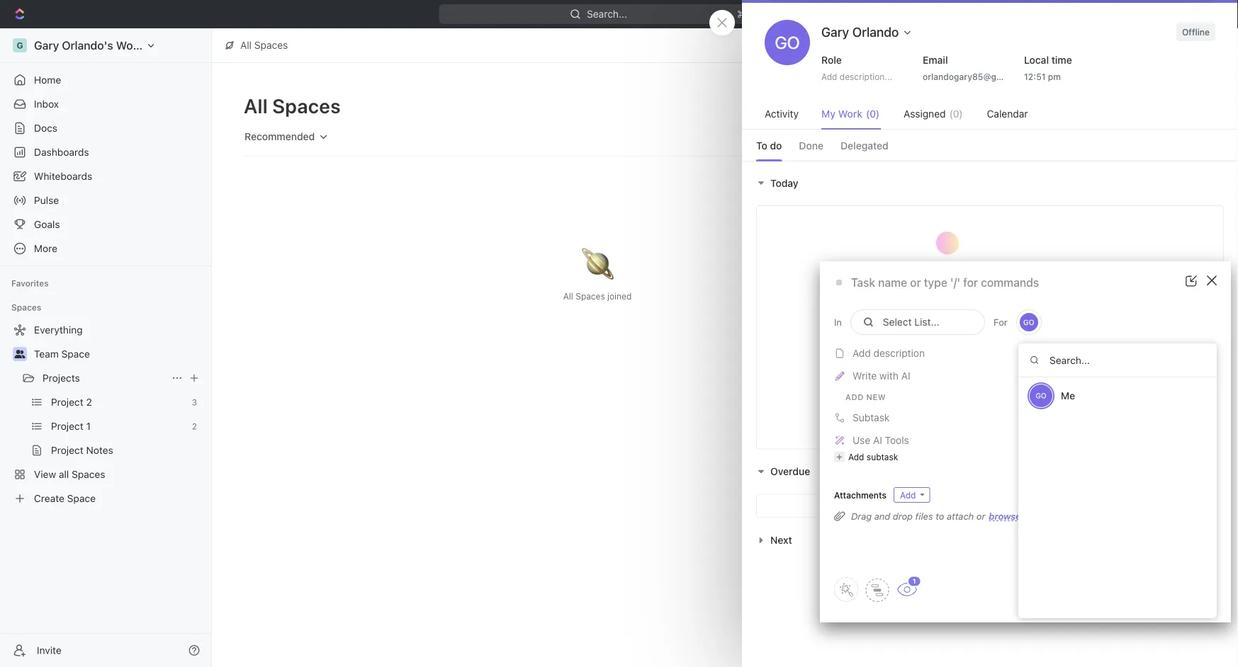 Task type: locate. For each thing, give the bounding box(es) containing it.
1 vertical spatial and
[[875, 511, 891, 522]]

1 vertical spatial today
[[1078, 393, 1105, 405]]

1 horizontal spatial new
[[1137, 8, 1158, 20]]

0 vertical spatial team
[[1019, 156, 1045, 168]]

1 vertical spatial ai
[[873, 435, 882, 447]]

favorites button
[[6, 275, 54, 292]]

today right for
[[1078, 393, 1105, 405]]

tasks
[[875, 393, 901, 405]]

or inside woohoo, you're all done! "tab panel"
[[977, 501, 985, 511]]

1 horizontal spatial reminders
[[987, 501, 1030, 511]]

checklist
[[1181, 453, 1217, 463]]

all
[[240, 39, 252, 51], [244, 94, 268, 117], [563, 291, 573, 301]]

team right user group image
[[34, 348, 59, 360]]

0 vertical spatial team space
[[1019, 156, 1076, 168]]

new up search... button
[[891, 100, 912, 112]]

woohoo, you're all done! tab panel
[[742, 161, 1238, 563]]

1 horizontal spatial ai
[[902, 370, 911, 382]]

1 horizontal spatial team
[[1019, 156, 1045, 168]]

1 horizontal spatial search...
[[902, 131, 943, 142]]

Search... text field
[[1019, 344, 1217, 378]]

pm
[[1048, 72, 1061, 82]]

write
[[853, 370, 877, 382]]

add inside button
[[853, 348, 871, 359]]

no
[[905, 501, 916, 511]]

ai
[[902, 370, 911, 382], [873, 435, 882, 447]]

tasks
[[953, 501, 974, 511]]

for
[[1063, 393, 1075, 405]]

docs
[[34, 122, 57, 134]]

1 vertical spatial all
[[244, 94, 268, 117]]

add for add checklist
[[1163, 453, 1179, 463]]

team space down in
[[1019, 156, 1076, 168]]

add description
[[853, 348, 925, 359]]

dashboards
[[34, 146, 89, 158]]

space inside tree
[[61, 348, 90, 360]]

search... inside button
[[902, 131, 943, 142]]

to
[[936, 511, 945, 522]]

whiteboards link
[[6, 165, 206, 188]]

1 or from the top
[[977, 501, 985, 511]]

2 horizontal spatial go
[[1036, 392, 1047, 400]]

and inside tasks and reminders that are scheduled for today will appear here.
[[904, 393, 921, 405]]

team space up projects
[[34, 348, 90, 360]]

tree
[[6, 319, 206, 510]]

0 horizontal spatial space
[[61, 348, 90, 360]]

files
[[916, 511, 933, 522]]

space up projects
[[61, 348, 90, 360]]

12:51
[[1024, 72, 1046, 82]]

and
[[904, 393, 921, 405], [875, 511, 891, 522]]

0 vertical spatial reminders
[[923, 393, 972, 405]]

add checklist
[[1163, 453, 1217, 463]]

pencil image
[[835, 372, 845, 381]]

my work
[[822, 108, 863, 120]]

invite
[[37, 645, 62, 657]]

add down role
[[822, 72, 838, 82]]

today button
[[756, 177, 802, 189]]

2 vertical spatial all
[[563, 291, 573, 301]]

0 vertical spatial space
[[914, 100, 943, 112]]

favorites
[[11, 279, 49, 289]]

1 vertical spatial go
[[1024, 318, 1035, 326]]

new for new space
[[891, 100, 912, 112]]

team inside team space link
[[34, 348, 59, 360]]

1 horizontal spatial space
[[914, 100, 943, 112]]

add up write
[[853, 348, 871, 359]]

team right user group icon
[[1019, 156, 1045, 168]]

tools
[[885, 435, 909, 447]]

0 vertical spatial ai
[[902, 370, 911, 382]]

use
[[853, 435, 871, 447]]

time
[[1052, 54, 1072, 66]]

and right tasks
[[904, 393, 921, 405]]

team
[[1019, 156, 1045, 168], [34, 348, 59, 360]]

0 horizontal spatial today
[[771, 177, 799, 189]]

add left new
[[846, 393, 864, 402]]

today down activity
[[771, 177, 799, 189]]

attach
[[947, 511, 974, 522]]

for
[[994, 317, 1008, 328]]

add subtask
[[849, 453, 898, 463]]

no overdue tasks or reminders scheduled.
[[905, 501, 1076, 511]]

ai right with
[[902, 370, 911, 382]]

projects link
[[43, 367, 166, 390]]

space
[[914, 100, 943, 112], [1047, 156, 1076, 168], [61, 348, 90, 360]]

1 horizontal spatial today
[[1078, 393, 1105, 405]]

space up search... button
[[914, 100, 943, 112]]

0 horizontal spatial reminders
[[923, 393, 972, 405]]

0 vertical spatial and
[[904, 393, 921, 405]]

team space inside tree
[[34, 348, 90, 360]]

tree containing team space
[[6, 319, 206, 510]]

add inside role add description...
[[822, 72, 838, 82]]

all spaces
[[240, 39, 288, 51], [244, 94, 341, 117]]

space down in
[[1047, 156, 1076, 168]]

1 vertical spatial team space
[[34, 348, 90, 360]]

whiteboards
[[34, 170, 92, 182]]

reminders inside tasks and reminders that are scheduled for today will appear here.
[[923, 393, 972, 405]]

1 horizontal spatial go
[[1024, 318, 1035, 326]]

1 vertical spatial search...
[[902, 131, 943, 142]]

search... button
[[883, 125, 951, 148]]

add description button
[[830, 342, 1221, 365]]

reminders right tasks
[[987, 501, 1030, 511]]

new inside "button"
[[1137, 8, 1158, 20]]

new inside button
[[891, 100, 912, 112]]

2 or from the top
[[977, 511, 986, 522]]

reminders
[[923, 393, 972, 405], [987, 501, 1030, 511]]

add
[[822, 72, 838, 82], [853, 348, 871, 359], [846, 393, 864, 402], [849, 453, 864, 463], [1163, 453, 1179, 463]]

tasks and reminders that are scheduled for today will appear here.
[[875, 393, 1105, 421]]

home link
[[6, 69, 206, 91]]

role
[[822, 54, 842, 66]]

calendar
[[987, 108, 1028, 120]]

1 vertical spatial new
[[891, 100, 912, 112]]

new right upgrade at the top of the page
[[1137, 8, 1158, 20]]

0 horizontal spatial and
[[875, 511, 891, 522]]

1 vertical spatial team
[[34, 348, 59, 360]]

0 vertical spatial all spaces
[[240, 39, 288, 51]]

2 vertical spatial go
[[1036, 392, 1047, 400]]

1 vertical spatial reminders
[[987, 501, 1030, 511]]

0 vertical spatial go
[[775, 33, 800, 52]]

add down use
[[849, 453, 864, 463]]

write with ai
[[853, 370, 911, 382]]

or
[[977, 501, 985, 511], [977, 511, 986, 522]]

visible
[[993, 99, 1031, 114]]

2 horizontal spatial space
[[1047, 156, 1076, 168]]

ai right use
[[873, 435, 882, 447]]

0 horizontal spatial team space
[[34, 348, 90, 360]]

spaces
[[254, 39, 288, 51], [272, 94, 341, 117], [1033, 99, 1075, 114], [993, 119, 1023, 129], [576, 291, 605, 301], [11, 303, 41, 313]]

1 vertical spatial space
[[1047, 156, 1076, 168]]

0 horizontal spatial ai
[[873, 435, 882, 447]]

0 horizontal spatial new
[[891, 100, 912, 112]]

reminders up "will"
[[923, 393, 972, 405]]

go inside dropdown button
[[1024, 318, 1035, 326]]

sidebar.
[[1098, 119, 1130, 129]]

0 vertical spatial today
[[771, 177, 799, 189]]

or down no overdue tasks or reminders scheduled.
[[977, 511, 986, 522]]

0 horizontal spatial team
[[34, 348, 59, 360]]

today
[[771, 177, 799, 189], [1078, 393, 1105, 405]]

2 vertical spatial space
[[61, 348, 90, 360]]

go
[[775, 33, 800, 52], [1024, 318, 1035, 326], [1036, 392, 1047, 400]]

and left drop
[[875, 511, 891, 522]]

0 vertical spatial new
[[1137, 8, 1158, 20]]

or right tasks
[[977, 501, 985, 511]]

1 horizontal spatial and
[[904, 393, 921, 405]]

add new
[[846, 393, 886, 402]]

add left checklist in the right bottom of the page
[[1163, 453, 1179, 463]]

0 vertical spatial search...
[[587, 8, 627, 20]]

local
[[1024, 54, 1049, 66]]

orlandogary85@gmail.com
[[923, 72, 1034, 82]]

woohoo, you're all done!
[[914, 366, 1067, 383]]



Task type: vqa. For each thing, say whether or not it's contained in the screenshot.
whiteboards
yes



Task type: describe. For each thing, give the bounding box(es) containing it.
ai inside button
[[873, 435, 882, 447]]

new space
[[891, 100, 943, 112]]

1 horizontal spatial team space
[[1019, 156, 1076, 168]]

add for add subtask
[[849, 453, 864, 463]]

subtask
[[867, 453, 898, 463]]

0 horizontal spatial search...
[[587, 8, 627, 20]]

description...
[[840, 72, 892, 82]]

0 horizontal spatial go
[[775, 33, 800, 52]]

drag and drop files to attach or
[[851, 511, 986, 522]]

upgrade
[[1064, 8, 1105, 20]]

shown
[[1025, 119, 1051, 129]]

and for tasks
[[904, 393, 921, 405]]

user group image
[[998, 158, 1006, 165]]

your
[[1063, 119, 1080, 129]]

write with ai button
[[830, 365, 1221, 388]]

Task name or type '/' for commands text field
[[851, 276, 1161, 291]]

visible spaces spaces shown in your left sidebar.
[[993, 99, 1130, 129]]

woohoo,
[[914, 366, 969, 383]]

add for add new
[[846, 393, 864, 402]]

all spaces joined
[[563, 291, 632, 301]]

offline
[[1182, 27, 1210, 37]]

projects
[[43, 373, 80, 384]]

drop
[[893, 511, 913, 522]]

that
[[975, 393, 993, 405]]

appear
[[970, 409, 1002, 421]]

new
[[867, 393, 886, 402]]

1 vertical spatial all spaces
[[244, 94, 341, 117]]

use ai tools button
[[830, 430, 1221, 452]]

scheduled.
[[1032, 501, 1076, 511]]

my
[[822, 108, 836, 120]]

here.
[[1005, 409, 1028, 421]]

tree inside sidebar navigation
[[6, 319, 206, 510]]

spaces inside sidebar navigation
[[11, 303, 41, 313]]

pulse
[[34, 195, 59, 206]]

local time 12:51 pm
[[1024, 54, 1072, 82]]

inbox link
[[6, 93, 206, 116]]

use ai tools
[[853, 435, 909, 447]]

done!
[[1031, 366, 1067, 383]]

overdue
[[918, 501, 951, 511]]

drag
[[851, 511, 872, 522]]

with
[[880, 370, 899, 382]]

and for drag
[[875, 511, 891, 522]]

goals
[[34, 219, 60, 230]]

new button
[[1118, 3, 1167, 26]]

user group image
[[15, 350, 25, 359]]

upgrade link
[[1044, 4, 1112, 24]]

overdue
[[771, 466, 810, 478]]

joined
[[608, 291, 632, 301]]

⌘k
[[737, 8, 752, 20]]

are
[[995, 393, 1010, 405]]

team space link
[[34, 343, 203, 366]]

space inside button
[[914, 100, 943, 112]]

home
[[34, 74, 61, 86]]

you're
[[972, 366, 1011, 383]]

new for new
[[1137, 8, 1158, 20]]

goals link
[[6, 213, 206, 236]]

inbox
[[34, 98, 59, 110]]

ai inside button
[[902, 370, 911, 382]]

me
[[1061, 390, 1076, 402]]

work
[[838, 108, 863, 120]]

new space button
[[870, 95, 951, 118]]

scheduled
[[1013, 393, 1060, 405]]

today inside tasks and reminders that are scheduled for today will appear here.
[[1078, 393, 1105, 405]]

add description... button
[[816, 68, 910, 85]]

will
[[953, 409, 967, 421]]

subtask
[[853, 412, 890, 424]]

attachments
[[834, 491, 887, 500]]

docs link
[[6, 117, 206, 140]]

email orlandogary85@gmail.com
[[923, 54, 1034, 82]]

left
[[1083, 119, 1096, 129]]

all
[[1014, 366, 1028, 383]]

subtask button
[[830, 407, 1221, 430]]

dashboards link
[[6, 141, 206, 164]]

pulse link
[[6, 189, 206, 212]]

in
[[834, 317, 842, 328]]

0 vertical spatial all
[[240, 39, 252, 51]]

overdue button
[[756, 466, 814, 478]]

add for add description
[[853, 348, 871, 359]]

in
[[1053, 119, 1060, 129]]

role add description...
[[822, 54, 892, 82]]

sidebar navigation
[[0, 28, 212, 668]]

description
[[874, 348, 925, 359]]

email
[[923, 54, 948, 66]]

activity
[[765, 108, 799, 120]]



